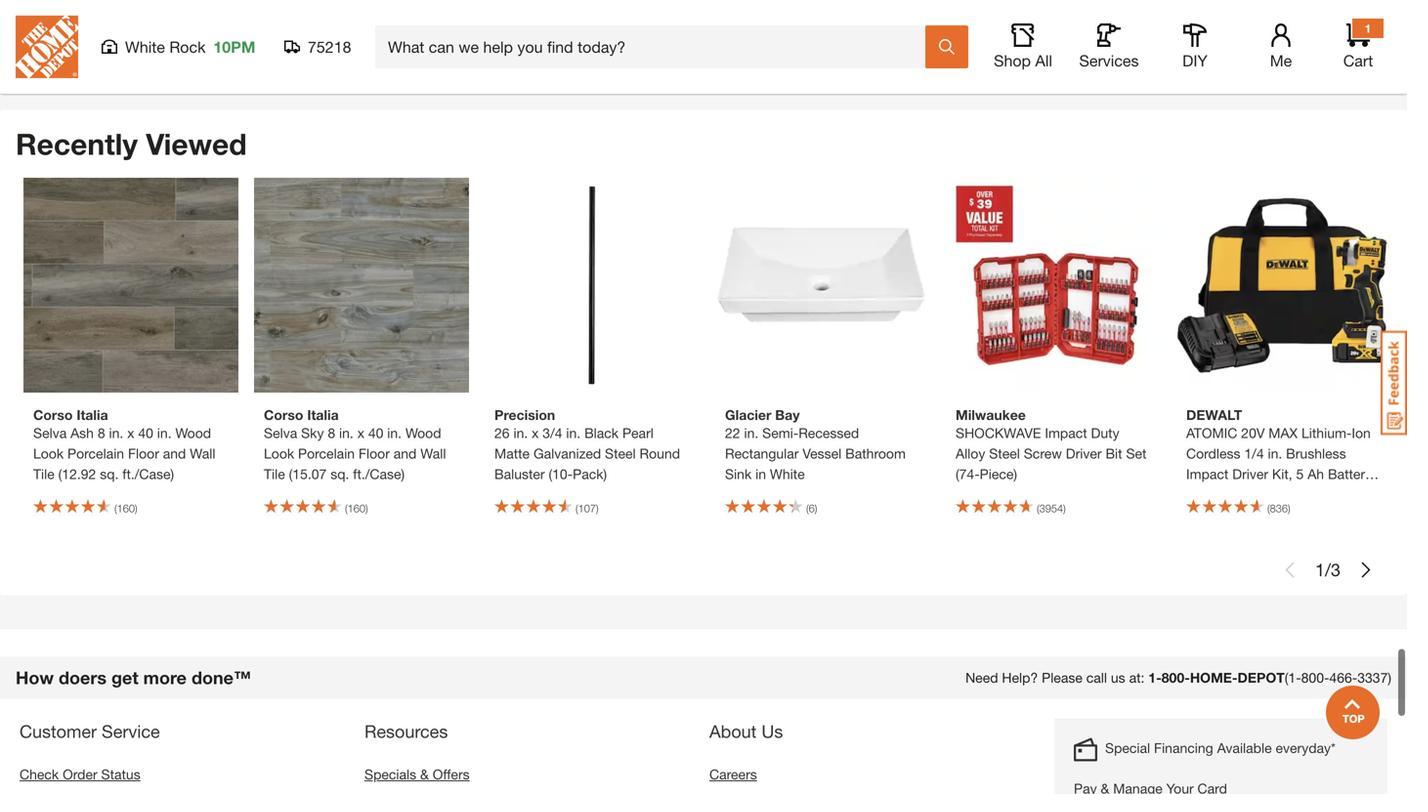 Task type: describe. For each thing, give the bounding box(es) containing it.
the home depot logo image
[[16, 16, 78, 78]]

sky
[[301, 425, 324, 441]]

glacier bay 22 in. semi-recessed rectangular vessel bathroom sink in white
[[725, 407, 906, 482]]

brushless
[[1287, 446, 1347, 462]]

( 160 ) for (15.07
[[345, 502, 368, 515]]

3/4
[[543, 425, 563, 441]]

customer
[[20, 721, 97, 742]]

precision 26 in. x 3/4 in. black pearl matte galvanized steel round baluster (10-pack)
[[495, 407, 680, 482]]

8 for sky
[[328, 425, 335, 441]]

milwaukee
[[956, 407, 1026, 423]]

1 800- from the left
[[1162, 670, 1190, 686]]

corso italia selva sky 8 in. x 40 in. wood look porcelain floor and wall tile (15.07 sq. ft./case)
[[264, 407, 446, 482]]

italia for sky
[[307, 407, 339, 423]]

26
[[495, 425, 510, 441]]

white rock 10pm
[[125, 38, 255, 56]]

40 for ash
[[138, 425, 153, 441]]

glacier
[[725, 407, 772, 423]]

check order status
[[20, 767, 140, 783]]

recently viewed
[[16, 127, 247, 161]]

done™
[[192, 668, 251, 689]]

1-
[[1149, 670, 1162, 686]]

charger,
[[1187, 487, 1238, 503]]

( for ash
[[114, 502, 117, 515]]

wall for selva sky 8 in. x 40 in. wood look porcelain floor and wall tile (15.07 sq. ft./case)
[[421, 446, 446, 462]]

cart 1
[[1344, 22, 1374, 70]]

( for duty
[[1037, 502, 1040, 515]]

check order status link
[[20, 767, 140, 783]]

vessel
[[803, 446, 842, 462]]

dewalt
[[1187, 407, 1243, 423]]

floor for (15.07
[[359, 446, 390, 462]]

ah
[[1308, 466, 1325, 482]]

customer service
[[20, 721, 160, 742]]

set
[[1127, 446, 1147, 462]]

sink
[[725, 466, 752, 482]]

1 / 3
[[1316, 560, 1341, 581]]

doers
[[59, 668, 107, 689]]

pack)
[[573, 466, 607, 482]]

) for max
[[1288, 502, 1291, 515]]

shockwave
[[956, 425, 1041, 441]]

atomic
[[1187, 425, 1238, 441]]

max
[[1269, 425, 1298, 441]]

battery,
[[1328, 466, 1375, 482]]

ash
[[70, 425, 94, 441]]

impact inside dewalt atomic 20v max lithium-ion cordless 1/4 in. brushless impact driver kit, 5 ah battery, charger, and bag
[[1187, 466, 1229, 482]]

wall for selva ash 8 in. x 40 in. wood look porcelain floor and wall tile (12.92 sq. ft./case)
[[190, 446, 215, 462]]

about
[[710, 721, 757, 742]]

wood for selva sky 8 in. x 40 in. wood look porcelain floor and wall tile (15.07 sq. ft./case)
[[406, 425, 441, 441]]

recently
[[16, 127, 138, 161]]

diy
[[1183, 51, 1208, 70]]

status
[[101, 767, 140, 783]]

75218 button
[[284, 37, 352, 57]]

special
[[1106, 740, 1151, 757]]

careers link
[[710, 767, 757, 783]]

x inside precision 26 in. x 3/4 in. black pearl matte galvanized steel round baluster (10-pack)
[[532, 425, 539, 441]]

selva for selva ash 8 in. x 40 in. wood look porcelain floor and wall tile (12.92 sq. ft./case)
[[33, 425, 67, 441]]

order
[[63, 767, 97, 783]]

impact inside milwaukee shockwave impact duty alloy steel screw driver bit set (74-piece)
[[1045, 425, 1088, 441]]

need help? please call us at: 1-800-home-depot (1-800-466-3337)
[[966, 670, 1392, 686]]

(1-
[[1285, 670, 1302, 686]]

diy button
[[1164, 23, 1227, 70]]

(10-
[[549, 466, 573, 482]]

75218
[[308, 38, 351, 56]]

tile for selva sky 8 in. x 40 in. wood look porcelain floor and wall tile (15.07 sq. ft./case)
[[264, 466, 285, 482]]

black
[[585, 425, 619, 441]]

) for ash
[[135, 502, 138, 515]]

special financing available everyday*
[[1106, 740, 1336, 757]]

us
[[762, 721, 783, 742]]

help?
[[1002, 670, 1038, 686]]

40 for sky
[[368, 425, 384, 441]]

(12.92
[[58, 466, 96, 482]]

) for in.
[[815, 502, 818, 515]]

ft./case) for (12.92
[[122, 466, 174, 482]]

round
[[640, 446, 680, 462]]

kit,
[[1273, 466, 1293, 482]]

466-
[[1330, 670, 1358, 686]]

all
[[1036, 51, 1053, 70]]

shop all button
[[992, 23, 1055, 70]]

milwaukee shockwave impact duty alloy steel screw driver bit set (74-piece)
[[956, 407, 1147, 482]]

3
[[1331, 560, 1341, 581]]

financing
[[1154, 740, 1214, 757]]

cordless
[[1187, 446, 1241, 462]]

(74-
[[956, 466, 980, 482]]

viewed
[[146, 127, 247, 161]]

driver inside milwaukee shockwave impact duty alloy steel screw driver bit set (74-piece)
[[1066, 446, 1102, 462]]

and for selva ash 8 in. x 40 in. wood look porcelain floor and wall tile (12.92 sq. ft./case)
[[163, 446, 186, 462]]

everyday*
[[1276, 740, 1336, 757]]

bit
[[1106, 446, 1123, 462]]

matte
[[495, 446, 530, 462]]

1/4
[[1245, 446, 1265, 462]]

get
[[111, 668, 138, 689]]

services button
[[1078, 23, 1141, 70]]

) for duty
[[1064, 502, 1066, 515]]



Task type: vqa. For each thing, say whether or not it's contained in the screenshot.


Task type: locate. For each thing, give the bounding box(es) containing it.
1 8 from the left
[[98, 425, 105, 441]]

1 horizontal spatial impact
[[1187, 466, 1229, 482]]

look for (12.92
[[33, 446, 64, 462]]

1 horizontal spatial 800-
[[1302, 670, 1330, 686]]

1 wood from the left
[[175, 425, 211, 441]]

( 6 )
[[806, 502, 818, 515]]

40
[[138, 425, 153, 441], [368, 425, 384, 441]]

3 ( from the left
[[576, 502, 578, 515]]

next slide image right 3
[[1359, 563, 1374, 578]]

galvanized
[[534, 446, 601, 462]]

2 porcelain from the left
[[298, 446, 355, 462]]

1 vertical spatial this is the first slide image
[[1282, 563, 1298, 578]]

selva inside corso italia selva sky 8 in. x 40 in. wood look porcelain floor and wall tile (15.07 sq. ft./case)
[[264, 425, 297, 441]]

160 for (15.07
[[348, 502, 366, 515]]

0 horizontal spatial 160
[[117, 502, 135, 515]]

0 horizontal spatial 800-
[[1162, 670, 1190, 686]]

impact up charger,
[[1187, 466, 1229, 482]]

1 left 3
[[1316, 560, 1326, 581]]

this is the first slide image
[[1282, 45, 1297, 61], [1282, 563, 1298, 578]]

screw
[[1024, 446, 1062, 462]]

shockwave impact duty alloy steel screw driver bit set (74-piece) image
[[946, 178, 1161, 393]]

(
[[114, 502, 117, 515], [345, 502, 348, 515], [576, 502, 578, 515], [806, 502, 809, 515], [1037, 502, 1040, 515], [1268, 502, 1270, 515]]

1 sq. from the left
[[100, 466, 119, 482]]

italia for ash
[[77, 407, 108, 423]]

1 up cart
[[1365, 22, 1372, 35]]

0 horizontal spatial 8
[[98, 425, 105, 441]]

1 horizontal spatial x
[[357, 425, 365, 441]]

What can we help you find today? search field
[[388, 26, 925, 67]]

( for in.
[[806, 502, 809, 515]]

and inside corso italia selva sky 8 in. x 40 in. wood look porcelain floor and wall tile (15.07 sq. ft./case)
[[394, 446, 417, 462]]

in.
[[109, 425, 123, 441], [157, 425, 172, 441], [339, 425, 354, 441], [387, 425, 402, 441], [514, 425, 528, 441], [566, 425, 581, 441], [744, 425, 759, 441], [1268, 446, 1283, 462]]

wall inside corso italia selva sky 8 in. x 40 in. wood look porcelain floor and wall tile (15.07 sq. ft./case)
[[421, 446, 446, 462]]

depot
[[1238, 670, 1285, 686]]

1 horizontal spatial wall
[[421, 446, 446, 462]]

ft./case) inside corso italia selva sky 8 in. x 40 in. wood look porcelain floor and wall tile (15.07 sq. ft./case)
[[353, 466, 405, 482]]

0 vertical spatial next slide image
[[1358, 45, 1373, 61]]

specials & offers
[[365, 767, 470, 783]]

porcelain inside corso italia selva ash 8 in. x 40 in. wood look porcelain floor and wall tile (12.92 sq. ft./case)
[[67, 446, 124, 462]]

porcelain for (15.07
[[298, 446, 355, 462]]

0 horizontal spatial steel
[[605, 446, 636, 462]]

1 horizontal spatial ft./case)
[[353, 466, 405, 482]]

x right ash
[[127, 425, 134, 441]]

) down corso italia selva sky 8 in. x 40 in. wood look porcelain floor and wall tile (15.07 sq. ft./case)
[[366, 502, 368, 515]]

lithium-
[[1302, 425, 1352, 441]]

1 floor from the left
[[128, 446, 159, 462]]

tile inside corso italia selva ash 8 in. x 40 in. wood look porcelain floor and wall tile (12.92 sq. ft./case)
[[33, 466, 55, 482]]

0 horizontal spatial x
[[127, 425, 134, 441]]

22 in. semi-recessed rectangular vessel bathroom sink in white image
[[716, 178, 931, 393]]

sq. for (15.07
[[331, 466, 349, 482]]

( 836 )
[[1268, 502, 1291, 515]]

porcelain down sky
[[298, 446, 355, 462]]

floor inside corso italia selva sky 8 in. x 40 in. wood look porcelain floor and wall tile (15.07 sq. ft./case)
[[359, 446, 390, 462]]

1 horizontal spatial corso
[[264, 407, 303, 423]]

0 horizontal spatial wall
[[190, 446, 215, 462]]

how doers get more done™
[[16, 668, 251, 689]]

6 ( from the left
[[1268, 502, 1270, 515]]

driver
[[1066, 446, 1102, 462], [1233, 466, 1269, 482]]

1 tile from the left
[[33, 466, 55, 482]]

resources
[[365, 721, 448, 742]]

&
[[420, 767, 429, 783]]

atomic 20v max lithium-ion cordless 1/4 in. brushless impact driver kit, 5 ah battery, charger, and bag image
[[1177, 178, 1392, 393]]

) for x
[[596, 502, 599, 515]]

8 for ash
[[98, 425, 105, 441]]

dewalt atomic 20v max lithium-ion cordless 1/4 in. brushless impact driver kit, 5 ah battery, charger, and bag
[[1187, 407, 1375, 503]]

2 wood from the left
[[406, 425, 441, 441]]

1 horizontal spatial porcelain
[[298, 446, 355, 462]]

corso for ash
[[33, 407, 73, 423]]

0 horizontal spatial look
[[33, 446, 64, 462]]

white left the rock
[[125, 38, 165, 56]]

sq. right the (15.07
[[331, 466, 349, 482]]

0 horizontal spatial tile
[[33, 466, 55, 482]]

1 vertical spatial next slide image
[[1359, 563, 1374, 578]]

40 inside corso italia selva ash 8 in. x 40 in. wood look porcelain floor and wall tile (12.92 sq. ft./case)
[[138, 425, 153, 441]]

0 horizontal spatial selva
[[33, 425, 67, 441]]

800- right at:
[[1162, 670, 1190, 686]]

next slide image
[[1358, 45, 1373, 61], [1359, 563, 1374, 578]]

porcelain for (12.92
[[67, 446, 124, 462]]

1 160 from the left
[[117, 502, 135, 515]]

0 horizontal spatial white
[[125, 38, 165, 56]]

available
[[1218, 740, 1272, 757]]

2 horizontal spatial x
[[532, 425, 539, 441]]

rectangular
[[725, 446, 799, 462]]

/
[[1326, 560, 1331, 581]]

2 sq. from the left
[[331, 466, 349, 482]]

x left 3/4 on the bottom of the page
[[532, 425, 539, 441]]

800-
[[1162, 670, 1190, 686], [1302, 670, 1330, 686]]

tile left (12.92
[[33, 466, 55, 482]]

ft./case)
[[122, 466, 174, 482], [353, 466, 405, 482]]

6
[[809, 502, 815, 515]]

8 inside corso italia selva ash 8 in. x 40 in. wood look porcelain floor and wall tile (12.92 sq. ft./case)
[[98, 425, 105, 441]]

bay
[[775, 407, 800, 423]]

piece)
[[980, 466, 1018, 482]]

0 vertical spatial this is the first slide image
[[1282, 45, 1297, 61]]

corso for sky
[[264, 407, 303, 423]]

1 horizontal spatial steel
[[989, 446, 1020, 462]]

0 horizontal spatial sq.
[[100, 466, 119, 482]]

driver down 1/4
[[1233, 466, 1269, 482]]

2 wall from the left
[[421, 446, 446, 462]]

this is the first slide image left 1 / 3
[[1282, 563, 1298, 578]]

2 steel from the left
[[989, 446, 1020, 462]]

1 horizontal spatial wood
[[406, 425, 441, 441]]

0 horizontal spatial ( 160 )
[[114, 502, 138, 515]]

(15.07
[[289, 466, 327, 482]]

1 horizontal spatial sq.
[[331, 466, 349, 482]]

selva left ash
[[33, 425, 67, 441]]

look up the (15.07
[[264, 446, 294, 462]]

8 right sky
[[328, 425, 335, 441]]

0 vertical spatial white
[[125, 38, 165, 56]]

corso inside corso italia selva ash 8 in. x 40 in. wood look porcelain floor and wall tile (12.92 sq. ft./case)
[[33, 407, 73, 423]]

x inside corso italia selva sky 8 in. x 40 in. wood look porcelain floor and wall tile (15.07 sq. ft./case)
[[357, 425, 365, 441]]

corso up ash
[[33, 407, 73, 423]]

wall inside corso italia selva ash 8 in. x 40 in. wood look porcelain floor and wall tile (12.92 sq. ft./case)
[[190, 446, 215, 462]]

sq. right (12.92
[[100, 466, 119, 482]]

x for sky
[[357, 425, 365, 441]]

and inside dewalt atomic 20v max lithium-ion cordless 1/4 in. brushless impact driver kit, 5 ah battery, charger, and bag
[[1242, 487, 1265, 503]]

0 horizontal spatial and
[[163, 446, 186, 462]]

please
[[1042, 670, 1083, 686]]

3 x from the left
[[532, 425, 539, 441]]

0 vertical spatial impact
[[1045, 425, 1088, 441]]

8 inside corso italia selva sky 8 in. x 40 in. wood look porcelain floor and wall tile (15.07 sq. ft./case)
[[328, 425, 335, 441]]

0 vertical spatial driver
[[1066, 446, 1102, 462]]

1 horizontal spatial tile
[[264, 466, 285, 482]]

at:
[[1130, 670, 1145, 686]]

) down pack)
[[596, 502, 599, 515]]

italia
[[77, 407, 108, 423], [307, 407, 339, 423]]

ft./case) right (12.92
[[122, 466, 174, 482]]

steel up piece)
[[989, 446, 1020, 462]]

in. inside glacier bay 22 in. semi-recessed rectangular vessel bathroom sink in white
[[744, 425, 759, 441]]

tile left the (15.07
[[264, 466, 285, 482]]

2 40 from the left
[[368, 425, 384, 441]]

2 x from the left
[[357, 425, 365, 441]]

steel
[[605, 446, 636, 462], [989, 446, 1020, 462]]

ft./case) for (15.07
[[353, 466, 405, 482]]

wood for selva ash 8 in. x 40 in. wood look porcelain floor and wall tile (12.92 sq. ft./case)
[[175, 425, 211, 441]]

1 vertical spatial white
[[770, 466, 805, 482]]

offers
[[433, 767, 470, 783]]

0 horizontal spatial corso
[[33, 407, 73, 423]]

about us
[[710, 721, 783, 742]]

selva ash 8 in. x 40 in. wood look porcelain floor and wall tile (12.92 sq. ft./case) image
[[23, 178, 239, 393]]

2 horizontal spatial and
[[1242, 487, 1265, 503]]

white right in
[[770, 466, 805, 482]]

2 tile from the left
[[264, 466, 285, 482]]

ion
[[1352, 425, 1371, 441]]

) for sky
[[366, 502, 368, 515]]

2 ft./case) from the left
[[353, 466, 405, 482]]

1 40 from the left
[[138, 425, 153, 441]]

1 x from the left
[[127, 425, 134, 441]]

1 horizontal spatial look
[[264, 446, 294, 462]]

porcelain
[[67, 446, 124, 462], [298, 446, 355, 462]]

0 horizontal spatial italia
[[77, 407, 108, 423]]

look for (15.07
[[264, 446, 294, 462]]

( for max
[[1268, 502, 1270, 515]]

home-
[[1190, 670, 1238, 686]]

160 down corso italia selva ash 8 in. x 40 in. wood look porcelain floor and wall tile (12.92 sq. ft./case)
[[117, 502, 135, 515]]

corso italia selva ash 8 in. x 40 in. wood look porcelain floor and wall tile (12.92 sq. ft./case)
[[33, 407, 215, 482]]

and
[[163, 446, 186, 462], [394, 446, 417, 462], [1242, 487, 1265, 503]]

2 ( from the left
[[345, 502, 348, 515]]

italia up sky
[[307, 407, 339, 423]]

40 right ash
[[138, 425, 153, 441]]

1 selva from the left
[[33, 425, 67, 441]]

and inside corso italia selva ash 8 in. x 40 in. wood look porcelain floor and wall tile (12.92 sq. ft./case)
[[163, 446, 186, 462]]

look up (12.92
[[33, 446, 64, 462]]

bag
[[1269, 487, 1293, 503]]

floor inside corso italia selva ash 8 in. x 40 in. wood look porcelain floor and wall tile (12.92 sq. ft./case)
[[128, 446, 159, 462]]

look inside corso italia selva sky 8 in. x 40 in. wood look porcelain floor and wall tile (15.07 sq. ft./case)
[[264, 446, 294, 462]]

2 floor from the left
[[359, 446, 390, 462]]

( 107 )
[[576, 502, 599, 515]]

0 horizontal spatial driver
[[1066, 446, 1102, 462]]

( for x
[[576, 502, 578, 515]]

40 inside corso italia selva sky 8 in. x 40 in. wood look porcelain floor and wall tile (15.07 sq. ft./case)
[[368, 425, 384, 441]]

shop
[[994, 51, 1031, 70]]

1 horizontal spatial white
[[770, 466, 805, 482]]

wall
[[190, 446, 215, 462], [421, 446, 446, 462]]

26 in. x 3/4 in. black pearl matte galvanized steel round baluster (10-pack) image
[[485, 178, 700, 393]]

tile for selva ash 8 in. x 40 in. wood look porcelain floor and wall tile (12.92 sq. ft./case)
[[33, 466, 55, 482]]

0 vertical spatial 1
[[1365, 22, 1372, 35]]

x right sky
[[357, 425, 365, 441]]

1 steel from the left
[[605, 446, 636, 462]]

1 look from the left
[[33, 446, 64, 462]]

baluster
[[495, 466, 545, 482]]

1 vertical spatial impact
[[1187, 466, 1229, 482]]

sq. for (12.92
[[100, 466, 119, 482]]

x inside corso italia selva ash 8 in. x 40 in. wood look porcelain floor and wall tile (12.92 sq. ft./case)
[[127, 425, 134, 441]]

0 horizontal spatial floor
[[128, 446, 159, 462]]

( for sky
[[345, 502, 348, 515]]

1 italia from the left
[[77, 407, 108, 423]]

tile inside corso italia selva sky 8 in. x 40 in. wood look porcelain floor and wall tile (15.07 sq. ft./case)
[[264, 466, 285, 482]]

1 horizontal spatial and
[[394, 446, 417, 462]]

1 horizontal spatial italia
[[307, 407, 339, 423]]

this is the first slide image left cart
[[1282, 45, 1297, 61]]

1 horizontal spatial driver
[[1233, 466, 1269, 482]]

107
[[578, 502, 596, 515]]

)
[[135, 502, 138, 515], [366, 502, 368, 515], [596, 502, 599, 515], [815, 502, 818, 515], [1064, 502, 1066, 515], [1288, 502, 1291, 515]]

1 horizontal spatial 40
[[368, 425, 384, 441]]

steel inside precision 26 in. x 3/4 in. black pearl matte galvanized steel round baluster (10-pack)
[[605, 446, 636, 462]]

2 800- from the left
[[1302, 670, 1330, 686]]

me
[[1271, 51, 1293, 70]]

semi-
[[763, 425, 799, 441]]

) down milwaukee shockwave impact duty alloy steel screw driver bit set (74-piece)
[[1064, 502, 1066, 515]]

160 down corso italia selva sky 8 in. x 40 in. wood look porcelain floor and wall tile (15.07 sq. ft./case)
[[348, 502, 366, 515]]

wood inside corso italia selva ash 8 in. x 40 in. wood look porcelain floor and wall tile (12.92 sq. ft./case)
[[175, 425, 211, 441]]

2 selva from the left
[[264, 425, 297, 441]]

5 ) from the left
[[1064, 502, 1066, 515]]

( 160 ) for (12.92
[[114, 502, 138, 515]]

selva inside corso italia selva ash 8 in. x 40 in. wood look porcelain floor and wall tile (12.92 sq. ft./case)
[[33, 425, 67, 441]]

0 horizontal spatial impact
[[1045, 425, 1088, 441]]

800- right depot
[[1302, 670, 1330, 686]]

4 ( from the left
[[806, 502, 809, 515]]

22
[[725, 425, 741, 441]]

selva for selva sky 8 in. x 40 in. wood look porcelain floor and wall tile (15.07 sq. ft./case)
[[264, 425, 297, 441]]

check
[[20, 767, 59, 783]]

impact up screw
[[1045, 425, 1088, 441]]

836
[[1270, 502, 1288, 515]]

( 160 ) down corso italia selva sky 8 in. x 40 in. wood look porcelain floor and wall tile (15.07 sq. ft./case)
[[345, 502, 368, 515]]

5
[[1297, 466, 1304, 482]]

6 ) from the left
[[1288, 502, 1291, 515]]

porcelain inside corso italia selva sky 8 in. x 40 in. wood look porcelain floor and wall tile (15.07 sq. ft./case)
[[298, 446, 355, 462]]

2 italia from the left
[[307, 407, 339, 423]]

0 horizontal spatial porcelain
[[67, 446, 124, 462]]

next slide image right me button
[[1358, 45, 1373, 61]]

cart
[[1344, 51, 1374, 70]]

2 corso from the left
[[264, 407, 303, 423]]

2 8 from the left
[[328, 425, 335, 441]]

and for selva sky 8 in. x 40 in. wood look porcelain floor and wall tile (15.07 sq. ft./case)
[[394, 446, 417, 462]]

1 inside cart 1
[[1365, 22, 1372, 35]]

1 horizontal spatial selva
[[264, 425, 297, 441]]

wood inside corso italia selva sky 8 in. x 40 in. wood look porcelain floor and wall tile (15.07 sq. ft./case)
[[406, 425, 441, 441]]

0 horizontal spatial 40
[[138, 425, 153, 441]]

white
[[125, 38, 165, 56], [770, 466, 805, 482]]

) down vessel
[[815, 502, 818, 515]]

floor for (12.92
[[128, 446, 159, 462]]

0 horizontal spatial ft./case)
[[122, 466, 174, 482]]

feedback link image
[[1381, 330, 1408, 436]]

) down corso italia selva ash 8 in. x 40 in. wood look porcelain floor and wall tile (12.92 sq. ft./case)
[[135, 502, 138, 515]]

call
[[1087, 670, 1108, 686]]

precision
[[495, 407, 555, 423]]

sq. inside corso italia selva sky 8 in. x 40 in. wood look porcelain floor and wall tile (15.07 sq. ft./case)
[[331, 466, 349, 482]]

selva sky 8 in. x 40 in. wood look porcelain floor and wall tile (15.07 sq. ft./case) image
[[254, 178, 469, 393]]

bathroom
[[846, 446, 906, 462]]

1 horizontal spatial 1
[[1365, 22, 1372, 35]]

italia up ash
[[77, 407, 108, 423]]

( 160 ) down corso italia selva ash 8 in. x 40 in. wood look porcelain floor and wall tile (12.92 sq. ft./case)
[[114, 502, 138, 515]]

1 wall from the left
[[190, 446, 215, 462]]

1 ( 160 ) from the left
[[114, 502, 138, 515]]

160
[[117, 502, 135, 515], [348, 502, 366, 515]]

white inside glacier bay 22 in. semi-recessed rectangular vessel bathroom sink in white
[[770, 466, 805, 482]]

italia inside corso italia selva ash 8 in. x 40 in. wood look porcelain floor and wall tile (12.92 sq. ft./case)
[[77, 407, 108, 423]]

specials
[[365, 767, 417, 783]]

1 horizontal spatial 8
[[328, 425, 335, 441]]

more
[[143, 668, 187, 689]]

1 corso from the left
[[33, 407, 73, 423]]

x for ash
[[127, 425, 134, 441]]

how
[[16, 668, 54, 689]]

steel inside milwaukee shockwave impact duty alloy steel screw driver bit set (74-piece)
[[989, 446, 1020, 462]]

4 ) from the left
[[815, 502, 818, 515]]

1 ft./case) from the left
[[122, 466, 174, 482]]

3337)
[[1358, 670, 1392, 686]]

look inside corso italia selva ash 8 in. x 40 in. wood look porcelain floor and wall tile (12.92 sq. ft./case)
[[33, 446, 64, 462]]

0 horizontal spatial 1
[[1316, 560, 1326, 581]]

steel down the pearl
[[605, 446, 636, 462]]

2 ( 160 ) from the left
[[345, 502, 368, 515]]

1 horizontal spatial ( 160 )
[[345, 502, 368, 515]]

service
[[102, 721, 160, 742]]

2 look from the left
[[264, 446, 294, 462]]

selva left sky
[[264, 425, 297, 441]]

2 160 from the left
[[348, 502, 366, 515]]

1 horizontal spatial floor
[[359, 446, 390, 462]]

20v
[[1242, 425, 1265, 441]]

italia inside corso italia selva sky 8 in. x 40 in. wood look porcelain floor and wall tile (15.07 sq. ft./case)
[[307, 407, 339, 423]]

look
[[33, 446, 64, 462], [264, 446, 294, 462]]

corso inside corso italia selva sky 8 in. x 40 in. wood look porcelain floor and wall tile (15.07 sq. ft./case)
[[264, 407, 303, 423]]

5 ( from the left
[[1037, 502, 1040, 515]]

40 right sky
[[368, 425, 384, 441]]

8 right ash
[[98, 425, 105, 441]]

1 porcelain from the left
[[67, 446, 124, 462]]

1 vertical spatial driver
[[1233, 466, 1269, 482]]

ft./case) inside corso italia selva ash 8 in. x 40 in. wood look porcelain floor and wall tile (12.92 sq. ft./case)
[[122, 466, 174, 482]]

1 vertical spatial 1
[[1316, 560, 1326, 581]]

x
[[127, 425, 134, 441], [357, 425, 365, 441], [532, 425, 539, 441]]

) down kit, at bottom right
[[1288, 502, 1291, 515]]

alloy
[[956, 446, 986, 462]]

160 for (12.92
[[117, 502, 135, 515]]

1 ) from the left
[[135, 502, 138, 515]]

corso up sky
[[264, 407, 303, 423]]

1 horizontal spatial 160
[[348, 502, 366, 515]]

specials & offers link
[[365, 767, 470, 783]]

selva
[[33, 425, 67, 441], [264, 425, 297, 441]]

3954
[[1040, 502, 1064, 515]]

1 ( from the left
[[114, 502, 117, 515]]

pearl
[[623, 425, 654, 441]]

2 ) from the left
[[366, 502, 368, 515]]

ft./case) right the (15.07
[[353, 466, 405, 482]]

in
[[756, 466, 766, 482]]

porcelain down ash
[[67, 446, 124, 462]]

sq. inside corso italia selva ash 8 in. x 40 in. wood look porcelain floor and wall tile (12.92 sq. ft./case)
[[100, 466, 119, 482]]

10pm
[[213, 38, 255, 56]]

driver inside dewalt atomic 20v max lithium-ion cordless 1/4 in. brushless impact driver kit, 5 ah battery, charger, and bag
[[1233, 466, 1269, 482]]

driver down duty
[[1066, 446, 1102, 462]]

0 horizontal spatial wood
[[175, 425, 211, 441]]

services
[[1080, 51, 1139, 70]]

3 ) from the left
[[596, 502, 599, 515]]

in. inside dewalt atomic 20v max lithium-ion cordless 1/4 in. brushless impact driver kit, 5 ah battery, charger, and bag
[[1268, 446, 1283, 462]]

duty
[[1091, 425, 1120, 441]]

rock
[[169, 38, 206, 56]]



